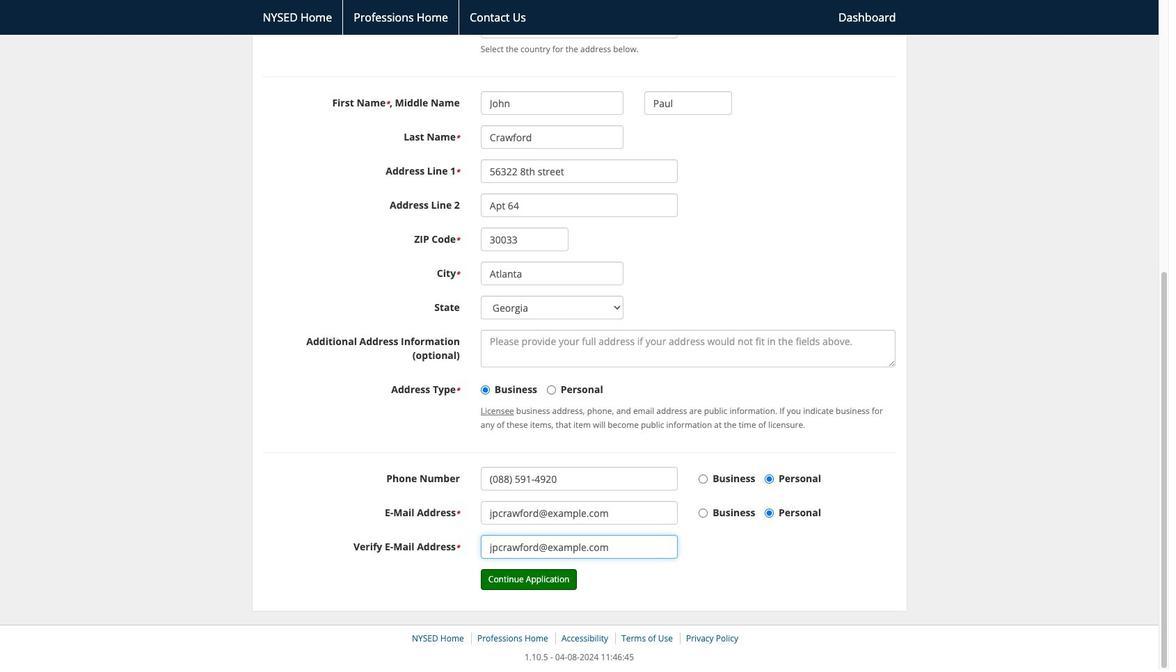 Task type: locate. For each thing, give the bounding box(es) containing it.
First Name text field
[[481, 91, 623, 115]]

Please re-enter your e-mail address. text field
[[481, 535, 678, 559]]

Email text field
[[481, 501, 678, 525]]

Address Line 2 text field
[[481, 194, 678, 217]]

City text field
[[481, 262, 623, 285]]

None radio
[[765, 475, 774, 484], [699, 509, 708, 518], [765, 475, 774, 484], [699, 509, 708, 518]]

Address Line 1 text field
[[481, 159, 678, 183]]

None radio
[[481, 386, 490, 395], [547, 386, 556, 395], [699, 475, 708, 484], [765, 509, 774, 518], [481, 386, 490, 395], [547, 386, 556, 395], [699, 475, 708, 484], [765, 509, 774, 518]]

None submit
[[481, 569, 577, 590]]

Please provide your full address if your address would not fit in the fields above. text field
[[481, 330, 896, 368]]



Task type: vqa. For each thing, say whether or not it's contained in the screenshot.
id text box
no



Task type: describe. For each thing, give the bounding box(es) containing it.
Middle Name text field
[[644, 91, 732, 115]]

ZIP Code text field
[[481, 228, 569, 251]]

Enter phone number (optional) text field
[[481, 467, 678, 491]]

Last Name text field
[[481, 125, 623, 149]]



